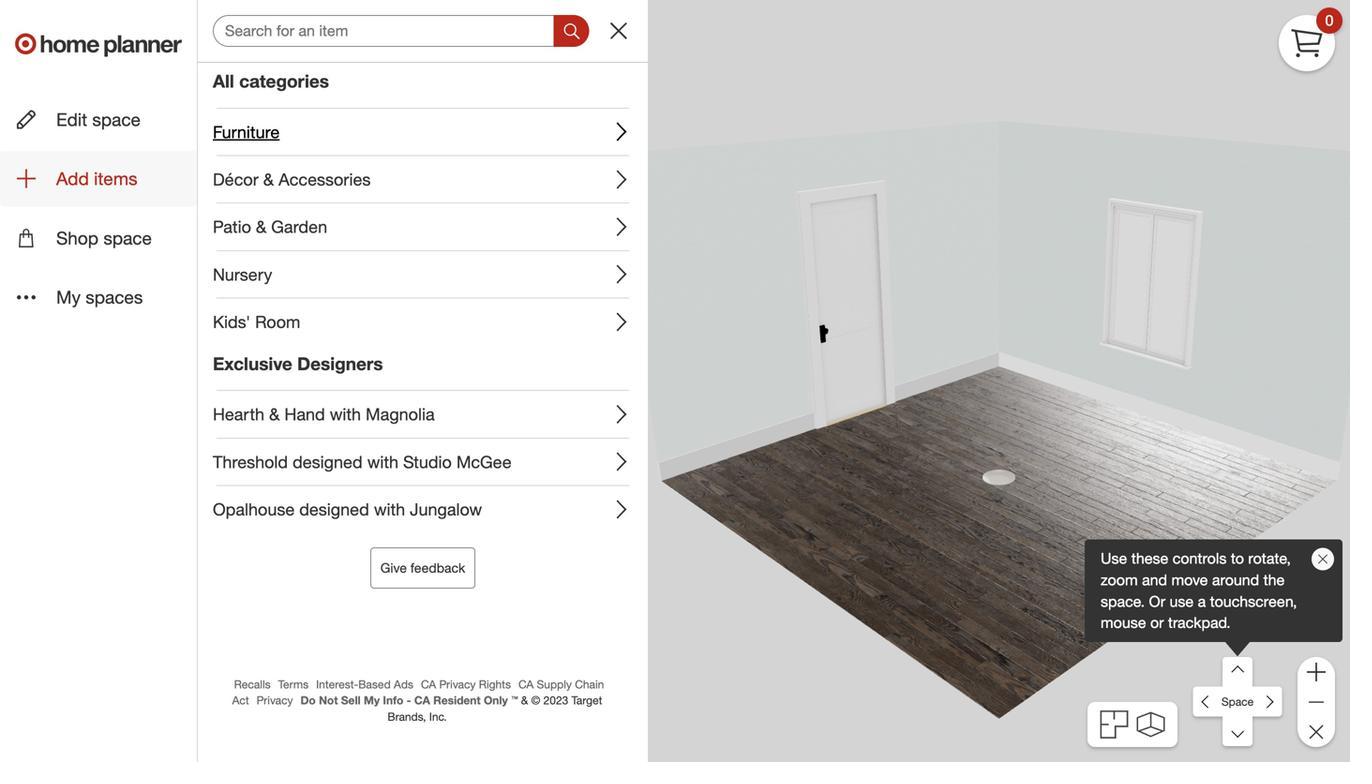 Task type: describe. For each thing, give the bounding box(es) containing it.
give
[[380, 560, 407, 576]]

threshold designed with studio mcgee button
[[198, 439, 648, 485]]

terms link
[[278, 678, 309, 692]]

-
[[407, 694, 411, 708]]

décor & accessories
[[213, 169, 371, 189]]

space for shop space
[[103, 227, 152, 249]]

shop space
[[56, 227, 152, 249]]

0 button
[[1279, 8, 1343, 71]]

designers
[[297, 353, 383, 374]]

ads
[[394, 678, 413, 692]]

edit space
[[56, 109, 141, 130]]

designed for opalhouse
[[299, 499, 369, 519]]

& for patio
[[256, 217, 267, 237]]

not
[[319, 694, 338, 708]]

ca privacy rights link
[[421, 678, 511, 692]]

tilt camera down 30° image
[[1223, 717, 1253, 747]]

and
[[1142, 571, 1167, 589]]

ca supply chain act link
[[232, 678, 604, 708]]

exclusive designers
[[213, 353, 383, 374]]

mcgee
[[456, 452, 512, 472]]

space
[[1222, 695, 1254, 709]]

a
[[1198, 592, 1206, 611]]

0 horizontal spatial privacy
[[257, 694, 293, 708]]

or
[[1150, 614, 1164, 632]]

hearth
[[213, 404, 264, 424]]

privacy link
[[257, 694, 293, 708]]

exclusive
[[213, 353, 292, 374]]

use these controls to rotate, zoom and move around the space. or use a touchscreen, mouse or trackpad.
[[1101, 550, 1297, 632]]

kids' room button
[[198, 299, 648, 345]]

0 vertical spatial privacy
[[439, 678, 476, 692]]

only
[[484, 694, 508, 708]]

with for jungalow
[[374, 499, 405, 519]]

interest-
[[316, 678, 358, 692]]

threshold
[[213, 452, 288, 472]]

chain
[[575, 678, 604, 692]]

recalls
[[234, 678, 271, 692]]

opalhouse designed with jungalow button
[[198, 486, 648, 533]]

& for hearth
[[269, 404, 280, 424]]

ca right -
[[414, 694, 430, 708]]

hearth & hand with magnolia button
[[198, 391, 648, 438]]

supply
[[537, 678, 572, 692]]

the
[[1264, 571, 1285, 589]]

add items button
[[0, 151, 197, 207]]

brands,
[[388, 710, 426, 724]]

all categories
[[213, 70, 329, 92]]

space for edit space
[[92, 109, 141, 130]]

rotate,
[[1248, 550, 1291, 568]]

ca inside ca supply chain act
[[518, 678, 534, 692]]

recalls terms interest-based ads ca privacy rights
[[234, 678, 511, 692]]

controls
[[1173, 550, 1227, 568]]

do not sell my info - ca resident only link
[[301, 694, 508, 708]]

patio & garden button
[[198, 204, 648, 250]]

all
[[213, 70, 234, 92]]

kids' room
[[213, 312, 300, 332]]

my inside "button"
[[56, 286, 81, 308]]

edit
[[56, 109, 87, 130]]

inc.
[[429, 710, 447, 724]]

décor
[[213, 169, 259, 189]]

patio & garden
[[213, 217, 327, 237]]

0 vertical spatial with
[[330, 404, 361, 424]]



Task type: locate. For each thing, give the bounding box(es) containing it.
do
[[301, 694, 316, 708]]

tilt camera up 30° image
[[1223, 657, 1253, 687]]

categories
[[239, 70, 329, 92]]

studio
[[403, 452, 452, 472]]

& right the ™
[[521, 694, 528, 708]]

furniture
[[213, 122, 280, 142]]

designed
[[293, 452, 363, 472], [299, 499, 369, 519]]

with
[[330, 404, 361, 424], [367, 452, 399, 472], [374, 499, 405, 519]]

hearth & hand with magnolia
[[213, 404, 435, 424]]

or
[[1149, 592, 1166, 611]]

magnolia
[[366, 404, 435, 424]]

mouse
[[1101, 614, 1146, 632]]

0
[[1325, 11, 1334, 30]]

terms
[[278, 678, 309, 692]]

use these controls to rotate, zoom and move around the space. or use a touchscreen, mouse or trackpad. tooltip
[[1085, 540, 1343, 642]]

décor & accessories button
[[198, 156, 648, 203]]

based
[[358, 678, 391, 692]]

with for studio
[[367, 452, 399, 472]]

privacy down the terms link
[[257, 694, 293, 708]]

move
[[1172, 571, 1208, 589]]

2023
[[543, 694, 568, 708]]

my left spaces
[[56, 286, 81, 308]]

shop
[[56, 227, 99, 249]]

designed down threshold designed with studio mcgee
[[299, 499, 369, 519]]

edit space button
[[0, 92, 197, 147]]

& left hand on the left of the page
[[269, 404, 280, 424]]

target brands, inc.
[[388, 694, 602, 724]]

these
[[1132, 550, 1169, 568]]

space right shop
[[103, 227, 152, 249]]

spaces
[[86, 286, 143, 308]]

privacy
[[439, 678, 476, 692], [257, 694, 293, 708]]

1 vertical spatial space
[[103, 227, 152, 249]]

1 vertical spatial with
[[367, 452, 399, 472]]

top view button icon image
[[1100, 711, 1128, 739]]

designed for threshold
[[293, 452, 363, 472]]

recalls link
[[234, 678, 271, 692]]

my spaces button
[[0, 270, 197, 325]]

pan camera right 30° image
[[1253, 687, 1283, 717]]

garden
[[271, 217, 327, 237]]

interest-based ads link
[[316, 678, 413, 692]]

trackpad.
[[1168, 614, 1231, 632]]

to
[[1231, 550, 1244, 568]]

zoom
[[1101, 571, 1138, 589]]

™
[[512, 694, 518, 708]]

& right the patio
[[256, 217, 267, 237]]

Search for an item search field
[[213, 15, 589, 47]]

front view button icon image
[[1137, 712, 1165, 737]]

©
[[531, 694, 540, 708]]

with left studio
[[367, 452, 399, 472]]

1 horizontal spatial my
[[364, 694, 380, 708]]

privacy up resident
[[439, 678, 476, 692]]

items
[[94, 168, 137, 190]]

& right 'décor'
[[263, 169, 274, 189]]

privacy do not sell my info - ca resident only ™ & © 2023
[[257, 694, 568, 708]]

act
[[232, 694, 249, 708]]

designed down hearth & hand with magnolia
[[293, 452, 363, 472]]

hand
[[284, 404, 325, 424]]

furniture button
[[198, 109, 648, 155]]

nursery button
[[198, 251, 648, 298]]

home planner landing page image
[[15, 15, 182, 75]]

0 vertical spatial space
[[92, 109, 141, 130]]

0 vertical spatial designed
[[293, 452, 363, 472]]

my spaces
[[56, 286, 143, 308]]

feedback
[[410, 560, 465, 576]]

1 vertical spatial privacy
[[257, 694, 293, 708]]

use
[[1101, 550, 1127, 568]]

space
[[92, 109, 141, 130], [103, 227, 152, 249]]

opalhouse
[[213, 499, 295, 519]]

accessories
[[279, 169, 371, 189]]

nursery
[[213, 264, 272, 284]]

sell
[[341, 694, 361, 708]]

my down recalls terms interest-based ads ca privacy rights on the left of the page
[[364, 694, 380, 708]]

patio
[[213, 217, 251, 237]]

ca up ©
[[518, 678, 534, 692]]

resident
[[433, 694, 481, 708]]

1 horizontal spatial privacy
[[439, 678, 476, 692]]

opalhouse designed with jungalow
[[213, 499, 482, 519]]

give feedback
[[380, 560, 465, 576]]

add items
[[56, 168, 137, 190]]

ca up privacy do not sell my info - ca resident only ™ & © 2023 on the left bottom of page
[[421, 678, 436, 692]]

shop space button
[[0, 210, 197, 266]]

use
[[1170, 592, 1194, 611]]

threshold designed with studio mcgee
[[213, 452, 512, 472]]

0 horizontal spatial my
[[56, 286, 81, 308]]

ca
[[421, 678, 436, 692], [518, 678, 534, 692], [414, 694, 430, 708]]

2 vertical spatial with
[[374, 499, 405, 519]]

give feedback button
[[370, 548, 475, 589]]

touchscreen,
[[1210, 592, 1297, 611]]

1 vertical spatial my
[[364, 694, 380, 708]]

info
[[383, 694, 404, 708]]

kids'
[[213, 312, 250, 332]]

add
[[56, 168, 89, 190]]

ca supply chain act
[[232, 678, 604, 708]]

pan camera left 30° image
[[1193, 687, 1223, 717]]

space.
[[1101, 592, 1145, 611]]

0 vertical spatial my
[[56, 286, 81, 308]]

& for décor
[[263, 169, 274, 189]]

with down threshold designed with studio mcgee
[[374, 499, 405, 519]]

with right hand on the left of the page
[[330, 404, 361, 424]]

room
[[255, 312, 300, 332]]

jungalow
[[410, 499, 482, 519]]

space right edit
[[92, 109, 141, 130]]

rights
[[479, 678, 511, 692]]

target
[[572, 694, 602, 708]]

&
[[263, 169, 274, 189], [256, 217, 267, 237], [269, 404, 280, 424], [521, 694, 528, 708]]

1 vertical spatial designed
[[299, 499, 369, 519]]

around
[[1212, 571, 1259, 589]]



Task type: vqa. For each thing, say whether or not it's contained in the screenshot.
Check stores
no



